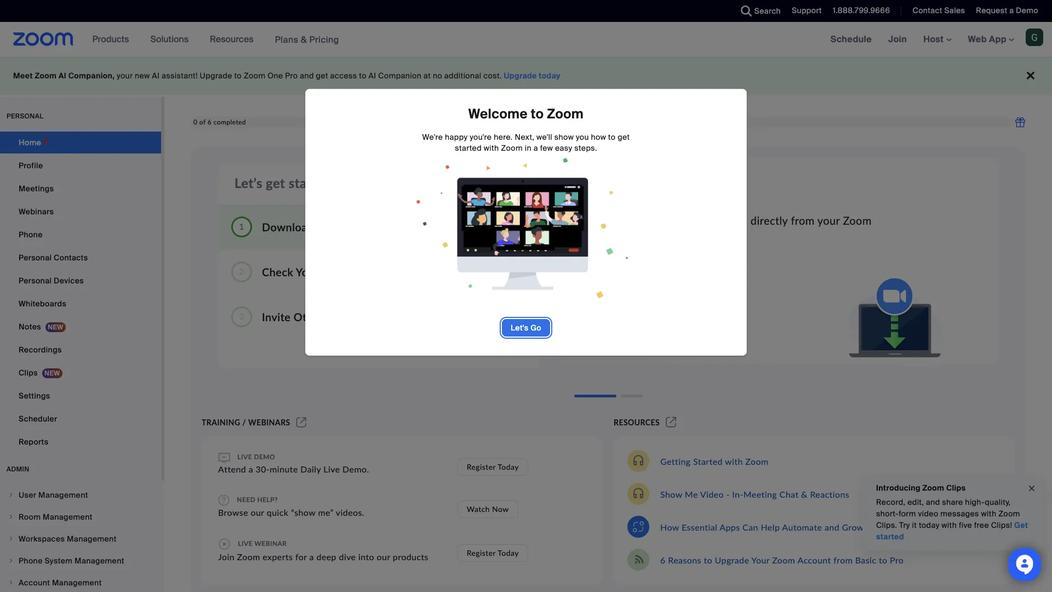 Task type: locate. For each thing, give the bounding box(es) containing it.
zoom inside record, edit, and share high-quality, short-form video messages with zoom clips. try it today with five free clips!
[[999, 509, 1021, 519]]

1 horizontal spatial download
[[588, 269, 630, 279]]

today inside record, edit, and share high-quality, short-form video messages with zoom clips. try it today with five free clips!
[[919, 520, 940, 530]]

0 vertical spatial 6
[[208, 118, 212, 126]]

invite others to join
[[262, 310, 366, 323]]

next,
[[515, 132, 535, 142]]

1 horizontal spatial ai
[[152, 71, 160, 81]]

settings
[[19, 391, 50, 401]]

1 today from the top
[[498, 462, 519, 471]]

register today button for join zoom experts for a deep dive into our products
[[458, 544, 529, 562]]

download down let's get started!
[[262, 220, 314, 233]]

upgrade down apps
[[715, 555, 750, 565]]

to right way
[[598, 128, 605, 138]]

1 horizontal spatial today
[[919, 520, 940, 530]]

cost.
[[484, 71, 502, 81]]

today
[[539, 71, 561, 81], [919, 520, 940, 530]]

pro inside meet zoom ai companion, 'footer'
[[285, 71, 298, 81]]

attend a 30-minute daily live demo.
[[218, 464, 369, 474]]

join link
[[881, 22, 916, 57]]

window new image
[[295, 418, 308, 427], [665, 418, 679, 427]]

get inside meet zoom ai companion, 'footer'
[[316, 71, 328, 81]]

a inside the we're happy you're here. next, we'll show you how to get started with zoom in a few easy steps.
[[534, 143, 538, 153]]

1 horizontal spatial now
[[632, 269, 652, 279]]

0 horizontal spatial window new image
[[295, 418, 308, 427]]

a left 30-
[[249, 464, 253, 474]]

2
[[239, 266, 244, 276]]

upgrade right cost.
[[504, 71, 537, 81]]

1 vertical spatial personal
[[19, 276, 52, 286]]

gift!
[[675, 128, 689, 138]]

0 vertical spatial download
[[262, 220, 314, 233]]

meet zoom ai companion, footer
[[0, 57, 1053, 95]]

and up video
[[927, 497, 941, 507]]

me"
[[318, 507, 334, 518]]

watch now
[[467, 504, 509, 514]]

into
[[359, 552, 375, 562]]

0 vertical spatial register today button
[[458, 458, 529, 476]]

ai right new
[[152, 71, 160, 81]]

browse
[[218, 507, 248, 518]]

grow
[[842, 522, 864, 532]]

join zoom experts for a deep dive into our products
[[218, 552, 429, 562]]

profile link
[[0, 155, 161, 177]]

0 vertical spatial clips
[[19, 368, 38, 378]]

now for watch now
[[492, 504, 509, 514]]

1 horizontal spatial started
[[877, 532, 905, 542]]

0 vertical spatial &
[[301, 34, 307, 45]]

to up audio
[[349, 220, 359, 233]]

with up free
[[982, 509, 997, 519]]

1 horizontal spatial your
[[563, 128, 579, 138]]

started down happy
[[455, 143, 482, 153]]

0 vertical spatial live
[[238, 453, 252, 461]]

1 vertical spatial today
[[919, 520, 940, 530]]

1 horizontal spatial get
[[316, 71, 328, 81]]

to right how
[[609, 132, 616, 142]]

me
[[685, 489, 698, 499]]

account
[[798, 555, 832, 565]]

personal devices link
[[0, 270, 161, 292]]

with right started
[[725, 456, 743, 466]]

request a demo link
[[968, 0, 1053, 22], [977, 5, 1039, 15]]

1 horizontal spatial video
[[701, 489, 724, 499]]

now for download now
[[632, 269, 652, 279]]

now right the watch
[[492, 504, 509, 514]]

2 ai from the left
[[152, 71, 160, 81]]

started
[[455, 143, 482, 153], [877, 532, 905, 542]]

1 register today button from the top
[[458, 458, 529, 476]]

clips inside personal menu menu
[[19, 368, 38, 378]]

1 register today from the top
[[467, 462, 519, 471]]

register today down "watch now" button
[[467, 548, 519, 558]]

register today button down "watch now" button
[[458, 544, 529, 562]]

register for attend a 30-minute daily live demo.
[[467, 462, 496, 471]]

contact sales
[[913, 5, 966, 15]]

ai left 'companion'
[[369, 71, 376, 81]]

2 horizontal spatial your
[[818, 214, 840, 227]]

0 vertical spatial register
[[467, 462, 496, 471]]

audio
[[322, 265, 352, 278]]

0
[[194, 118, 198, 126]]

window new image for training / webinars
[[295, 418, 308, 427]]

0 horizontal spatial started
[[455, 143, 482, 153]]

2 vertical spatial your
[[818, 214, 840, 227]]

1 horizontal spatial upgrade
[[504, 71, 537, 81]]

now
[[632, 269, 652, 279], [492, 504, 509, 514]]

video right audio
[[365, 265, 395, 278]]

0 vertical spatial get
[[316, 71, 328, 81]]

clips up share
[[947, 483, 966, 493]]

webinars link
[[0, 201, 161, 223]]

window new image for resources
[[665, 418, 679, 427]]

video left -
[[701, 489, 724, 499]]

help?
[[257, 495, 278, 504]]

client.
[[625, 229, 657, 243]]

get inside the we're happy you're here. next, we'll show you how to get started with zoom in a few easy steps.
[[618, 132, 630, 142]]

1 vertical spatial get
[[618, 132, 630, 142]]

our
[[251, 507, 264, 518], [377, 552, 391, 562]]

started
[[694, 456, 723, 466]]

a
[[1010, 5, 1015, 15], [642, 128, 646, 138], [534, 143, 538, 153], [249, 464, 253, 474], [310, 552, 314, 562]]

we'll
[[537, 132, 553, 142]]

2 register today button from the top
[[458, 544, 529, 562]]

clips
[[19, 368, 38, 378], [947, 483, 966, 493]]

pro right basic in the bottom of the page
[[890, 555, 904, 565]]

1 vertical spatial pro
[[890, 555, 904, 565]]

from inside start, join, and schedule meetings directly from your zoom desktop client.
[[791, 214, 815, 227]]

1 horizontal spatial from
[[834, 555, 853, 565]]

and
[[300, 71, 314, 81], [634, 214, 652, 227], [927, 497, 941, 507], [825, 522, 840, 532]]

in-
[[733, 489, 744, 499]]

live for zoom
[[238, 539, 253, 548]]

one
[[268, 71, 283, 81]]

with
[[484, 143, 499, 153], [725, 456, 743, 466], [982, 509, 997, 519], [942, 520, 957, 530]]

1 vertical spatial today
[[498, 548, 519, 558]]

download inside button
[[588, 269, 630, 279]]

clips up settings
[[19, 368, 38, 378]]

register today button up watch now
[[458, 458, 529, 476]]

0 horizontal spatial clips
[[19, 368, 38, 378]]

getting
[[661, 456, 691, 466]]

experts
[[263, 552, 293, 562]]

our down 'need help?'
[[251, 507, 264, 518]]

reactions
[[811, 489, 850, 499]]

your inside meet zoom ai companion, 'footer'
[[117, 71, 133, 81]]

you're
[[470, 132, 492, 142]]

0 vertical spatial pro
[[285, 71, 298, 81]]

2 register from the top
[[467, 548, 496, 558]]

meeting
[[744, 489, 778, 499]]

1 vertical spatial live
[[238, 539, 253, 548]]

welcome to zoom
[[469, 105, 584, 122]]

0 vertical spatial your
[[117, 71, 133, 81]]

personal inside personal devices link
[[19, 276, 52, 286]]

0 vertical spatial started
[[455, 143, 482, 153]]

6
[[208, 118, 212, 126], [661, 555, 666, 565]]

today up watch now
[[498, 462, 519, 471]]

0 vertical spatial personal
[[19, 253, 52, 263]]

1 horizontal spatial clips
[[947, 483, 966, 493]]

essential
[[682, 522, 718, 532]]

join for join zoom experts for a deep dive into our products
[[218, 552, 235, 562]]

personal down the 'phone'
[[19, 253, 52, 263]]

2 register today from the top
[[467, 548, 519, 558]]

1 horizontal spatial &
[[354, 265, 363, 278]]

and right one
[[300, 71, 314, 81]]

a right in at the top of page
[[534, 143, 538, 153]]

0 horizontal spatial video
[[365, 265, 395, 278]]

1 vertical spatial &
[[354, 265, 363, 278]]

personal for personal contacts
[[19, 253, 52, 263]]

let's
[[511, 323, 529, 333]]

five
[[959, 520, 973, 530]]

invite
[[262, 310, 291, 323]]

from left basic in the bottom of the page
[[834, 555, 853, 565]]

2 window new image from the left
[[665, 418, 679, 427]]

& right chat
[[802, 489, 808, 499]]

record, edit, and share high-quality, short-form video messages with zoom clips. try it today with five free clips!
[[877, 497, 1021, 530]]

banner
[[0, 22, 1053, 58]]

get right let's
[[266, 175, 285, 191]]

today up welcome to zoom
[[539, 71, 561, 81]]

get started link
[[877, 520, 1029, 542]]

today down video
[[919, 520, 940, 530]]

2 personal from the top
[[19, 276, 52, 286]]

support
[[792, 5, 822, 15]]

6 left reasons
[[661, 555, 666, 565]]

1 horizontal spatial join
[[345, 310, 366, 323]]

0 vertical spatial from
[[791, 214, 815, 227]]

live left webinar at the bottom left of page
[[238, 539, 253, 548]]

it
[[913, 520, 917, 530]]

0 horizontal spatial get
[[266, 175, 285, 191]]

0 vertical spatial join
[[889, 33, 908, 45]]

personal up whiteboards at the bottom left of page
[[19, 276, 52, 286]]

0 horizontal spatial &
[[301, 34, 307, 45]]

and inside record, edit, and share high-quality, short-form video messages with zoom clips. try it today with five free clips!
[[927, 497, 941, 507]]

welcome to zoom dialog
[[305, 89, 747, 356]]

now down client.
[[632, 269, 652, 279]]

1 vertical spatial our
[[377, 552, 391, 562]]

meet zoom ai companion, your new ai assistant! upgrade to zoom one pro and get access to ai companion at no additional cost. upgrade today
[[13, 71, 561, 81]]

2 horizontal spatial join
[[889, 33, 908, 45]]

live webinar
[[236, 539, 287, 548]]

2 horizontal spatial get
[[618, 132, 630, 142]]

and inside start, join, and schedule meetings directly from your zoom desktop client.
[[634, 214, 652, 227]]

1 vertical spatial download
[[588, 269, 630, 279]]

1 vertical spatial register
[[467, 548, 496, 558]]

to inside the we're happy you're here. next, we'll show you how to get started with zoom in a few easy steps.
[[609, 132, 616, 142]]

messages
[[941, 509, 980, 519]]

personal inside personal contacts link
[[19, 253, 52, 263]]

your inside start, join, and schedule meetings directly from your zoom desktop client.
[[818, 214, 840, 227]]

register today up watch now
[[467, 462, 519, 471]]

3 ai from the left
[[369, 71, 376, 81]]

our right into
[[377, 552, 391, 562]]

1 vertical spatial now
[[492, 504, 509, 514]]

to right basic in the bottom of the page
[[879, 555, 888, 565]]

clips!
[[992, 520, 1013, 530]]

download down desktop
[[588, 269, 630, 279]]

notes
[[19, 322, 41, 332]]

webinar
[[255, 539, 287, 548]]

clips link
[[0, 362, 161, 384]]

0 horizontal spatial download
[[262, 220, 314, 233]]

1 horizontal spatial pro
[[890, 555, 904, 565]]

register today
[[467, 462, 519, 471], [467, 548, 519, 558]]

started down clips.
[[877, 532, 905, 542]]

1 horizontal spatial window new image
[[665, 418, 679, 427]]

1 vertical spatial started
[[877, 532, 905, 542]]

register up the watch
[[467, 462, 496, 471]]

1 personal from the top
[[19, 253, 52, 263]]

6 right of
[[208, 118, 212, 126]]

today for join zoom experts for a deep dive into our products
[[498, 548, 519, 558]]

live up attend
[[238, 453, 252, 461]]

clips.
[[877, 520, 898, 530]]

directly
[[751, 214, 788, 227]]

0 horizontal spatial your
[[117, 71, 133, 81]]

2 today from the top
[[498, 548, 519, 558]]

happy
[[445, 132, 468, 142]]

0 vertical spatial our
[[251, 507, 264, 518]]

0 horizontal spatial ai
[[59, 71, 66, 81]]

at
[[424, 71, 431, 81]]

0 vertical spatial register today
[[467, 462, 519, 471]]

your
[[362, 220, 385, 233], [296, 265, 319, 278], [867, 522, 885, 532], [752, 555, 770, 565]]

2 horizontal spatial ai
[[369, 71, 376, 81]]

0 horizontal spatial join
[[218, 552, 235, 562]]

watch now button
[[458, 501, 518, 518]]

1 vertical spatial register today button
[[458, 544, 529, 562]]

close image
[[1028, 482, 1037, 495]]

business
[[887, 522, 923, 532]]

1 vertical spatial register today
[[467, 548, 519, 558]]

get left access
[[316, 71, 328, 81]]

register for join zoom experts for a deep dive into our products
[[467, 548, 496, 558]]

to right reasons
[[704, 555, 713, 565]]

join down the browse on the left bottom of the page
[[218, 552, 235, 562]]

0 vertical spatial now
[[632, 269, 652, 279]]

and up client.
[[634, 214, 652, 227]]

0 horizontal spatial from
[[791, 214, 815, 227]]

way
[[581, 128, 596, 138]]

1 window new image from the left
[[295, 418, 308, 427]]

& right audio
[[354, 265, 363, 278]]

from right directly
[[791, 214, 815, 227]]

banner containing schedule
[[0, 22, 1053, 58]]

2 horizontal spatial &
[[802, 489, 808, 499]]

0 vertical spatial today
[[498, 462, 519, 471]]

0 horizontal spatial pro
[[285, 71, 298, 81]]

upgrade down product information "navigation"
[[200, 71, 232, 81]]

steps.
[[575, 143, 598, 153]]

you're
[[528, 128, 550, 138]]

0 horizontal spatial our
[[251, 507, 264, 518]]

1 vertical spatial join
[[345, 310, 366, 323]]

join right others
[[345, 310, 366, 323]]

0 horizontal spatial now
[[492, 504, 509, 514]]

pro right one
[[285, 71, 298, 81]]

meetings link
[[0, 178, 161, 200]]

register
[[467, 462, 496, 471], [467, 548, 496, 558]]

1 register from the top
[[467, 462, 496, 471]]

1 ai from the left
[[59, 71, 66, 81]]

help
[[761, 522, 780, 532]]

recordings link
[[0, 339, 161, 361]]

you're on your way to receiving a special gift!
[[528, 128, 689, 138]]

0 horizontal spatial today
[[539, 71, 561, 81]]

1 vertical spatial 6
[[661, 555, 666, 565]]

join inside meetings navigation
[[889, 33, 908, 45]]

pro
[[285, 71, 298, 81], [890, 555, 904, 565]]

products
[[393, 552, 429, 562]]

window new image right webinars
[[295, 418, 308, 427]]

contact sales link
[[905, 0, 968, 22], [913, 5, 966, 15]]

join down 1.888.799.9666 on the top
[[889, 33, 908, 45]]

a left the special
[[642, 128, 646, 138]]

plans & pricing link
[[275, 34, 339, 45], [275, 34, 339, 45]]

2 vertical spatial join
[[218, 552, 235, 562]]

ai left companion,
[[59, 71, 66, 81]]

resources
[[614, 418, 660, 427]]

with down you're
[[484, 143, 499, 153]]

register down the watch
[[467, 548, 496, 558]]

2 vertical spatial &
[[802, 489, 808, 499]]

window new image right "resources"
[[665, 418, 679, 427]]

additional
[[445, 71, 482, 81]]

meetings
[[702, 214, 748, 227]]

and left grow at the bottom right of the page
[[825, 522, 840, 532]]

zoom logo image
[[13, 32, 73, 46]]

join,
[[609, 214, 631, 227]]

attend
[[218, 464, 246, 474]]

0 vertical spatial today
[[539, 71, 561, 81]]

edit,
[[908, 497, 925, 507]]

quality,
[[985, 497, 1011, 507]]

get right how
[[618, 132, 630, 142]]

& right plans on the left top of the page
[[301, 34, 307, 45]]

to right access
[[359, 71, 367, 81]]

today down "watch now" button
[[498, 548, 519, 558]]



Task type: vqa. For each thing, say whether or not it's contained in the screenshot.
'ME'
yes



Task type: describe. For each thing, give the bounding box(es) containing it.
upgrade today link
[[504, 71, 561, 81]]

plans
[[275, 34, 299, 45]]

1
[[239, 221, 244, 231]]

a right for
[[310, 552, 314, 562]]

personal for personal devices
[[19, 276, 52, 286]]

introducing zoom clips
[[877, 483, 966, 493]]

personal devices
[[19, 276, 84, 286]]

1 vertical spatial clips
[[947, 483, 966, 493]]

1 vertical spatial from
[[834, 555, 853, 565]]

personal contacts link
[[0, 247, 161, 269]]

in
[[525, 143, 532, 153]]

your left audio
[[296, 265, 319, 278]]

easy
[[555, 143, 573, 153]]

personal menu menu
[[0, 132, 161, 454]]

let's go button
[[502, 319, 550, 337]]

share
[[943, 497, 964, 507]]

few
[[540, 143, 553, 153]]

0 horizontal spatial upgrade
[[200, 71, 232, 81]]

request a demo
[[977, 5, 1039, 15]]

start,
[[579, 214, 606, 227]]

can
[[743, 522, 759, 532]]

dive
[[339, 552, 356, 562]]

schedule
[[655, 214, 699, 227]]

live demo
[[236, 453, 275, 461]]

meetings navigation
[[823, 22, 1053, 58]]

webinars
[[248, 418, 290, 427]]

download for download zoom to your computer
[[262, 220, 314, 233]]

whiteboards link
[[0, 293, 161, 315]]

getting started with zoom
[[661, 456, 769, 466]]

show me video - in-meeting chat & reactions
[[661, 489, 850, 499]]

apps
[[720, 522, 741, 532]]

of
[[200, 118, 206, 126]]

today for attend a 30-minute daily live demo.
[[498, 462, 519, 471]]

your down 'short-'
[[867, 522, 885, 532]]

recordings
[[19, 345, 62, 355]]

introducing
[[877, 483, 921, 493]]

pricing
[[310, 34, 339, 45]]

chat
[[780, 489, 799, 499]]

0 vertical spatial video
[[365, 265, 395, 278]]

how essential apps can help automate and grow your business
[[661, 522, 923, 532]]

companion
[[378, 71, 422, 81]]

get started
[[877, 520, 1029, 542]]

here.
[[494, 132, 513, 142]]

automate
[[783, 522, 823, 532]]

companion,
[[68, 71, 115, 81]]

1 vertical spatial your
[[563, 128, 579, 138]]

try
[[900, 520, 911, 530]]

new
[[135, 71, 150, 81]]

1 horizontal spatial 6
[[661, 555, 666, 565]]

your left computer at the left top of page
[[362, 220, 385, 233]]

2 vertical spatial get
[[266, 175, 285, 191]]

meet
[[13, 71, 33, 81]]

scheduler link
[[0, 408, 161, 430]]

zoom inside start, join, and schedule meetings directly from your zoom desktop client.
[[843, 214, 872, 227]]

get
[[1015, 520, 1029, 530]]

reports link
[[0, 431, 161, 453]]

assistant!
[[162, 71, 198, 81]]

"show
[[291, 507, 316, 518]]

0 of 6 completed
[[194, 118, 246, 126]]

need
[[237, 495, 256, 504]]

register today for attend a 30-minute daily live demo.
[[467, 462, 519, 471]]

/
[[243, 418, 246, 427]]

live
[[324, 464, 340, 474]]

register today for join zoom experts for a deep dive into our products
[[467, 548, 519, 558]]

need help?
[[235, 495, 278, 504]]

download for download now
[[588, 269, 630, 279]]

& inside product information "navigation"
[[301, 34, 307, 45]]

quick
[[267, 507, 289, 518]]

you
[[576, 132, 589, 142]]

settings link
[[0, 385, 161, 407]]

plans & pricing
[[275, 34, 339, 45]]

how
[[661, 522, 680, 532]]

on
[[552, 128, 561, 138]]

check your audio & video
[[262, 265, 395, 278]]

check
[[262, 265, 293, 278]]

register today button for attend a 30-minute daily live demo.
[[458, 458, 529, 476]]

and inside meet zoom ai companion, 'footer'
[[300, 71, 314, 81]]

completed
[[214, 118, 246, 126]]

devices
[[54, 276, 84, 286]]

with inside the we're happy you're here. next, we'll show you how to get started with zoom in a few easy steps.
[[484, 143, 499, 153]]

3
[[239, 311, 244, 321]]

how
[[591, 132, 606, 142]]

started inside get started
[[877, 532, 905, 542]]

contacts
[[54, 253, 88, 263]]

0 horizontal spatial 6
[[208, 118, 212, 126]]

download now button
[[579, 263, 660, 285]]

to right others
[[332, 310, 342, 323]]

join for join
[[889, 33, 908, 45]]

product information navigation
[[84, 22, 348, 58]]

1 horizontal spatial our
[[377, 552, 391, 562]]

deep
[[317, 552, 337, 562]]

record,
[[877, 497, 906, 507]]

for
[[295, 552, 307, 562]]

with down messages
[[942, 520, 957, 530]]

whiteboards
[[19, 299, 66, 309]]

welcome
[[469, 105, 528, 122]]

your down help
[[752, 555, 770, 565]]

minute
[[270, 464, 298, 474]]

6 reasons to upgrade your zoom account from basic to pro link
[[661, 555, 904, 565]]

training / webinars
[[202, 418, 290, 427]]

to up "you're"
[[531, 105, 544, 122]]

start, join, and schedule meetings directly from your zoom desktop client.
[[579, 214, 872, 243]]

today inside meet zoom ai companion, 'footer'
[[539, 71, 561, 81]]

1 vertical spatial video
[[701, 489, 724, 499]]

live for a
[[238, 453, 252, 461]]

special
[[648, 128, 673, 138]]

2 horizontal spatial upgrade
[[715, 555, 750, 565]]

short-
[[877, 509, 899, 519]]

notes link
[[0, 316, 161, 338]]

contact
[[913, 5, 943, 15]]

a left demo
[[1010, 5, 1015, 15]]

admin menu menu
[[0, 485, 161, 592]]

basic
[[856, 555, 877, 565]]

started inside the we're happy you're here. next, we'll show you how to get started with zoom in a few easy steps.
[[455, 143, 482, 153]]

computer
[[388, 220, 438, 233]]

to left one
[[234, 71, 242, 81]]

meetings
[[19, 184, 54, 194]]

zoom inside the we're happy you're here. next, we'll show you how to get started with zoom in a few easy steps.
[[501, 143, 523, 153]]

started!
[[289, 175, 336, 191]]



